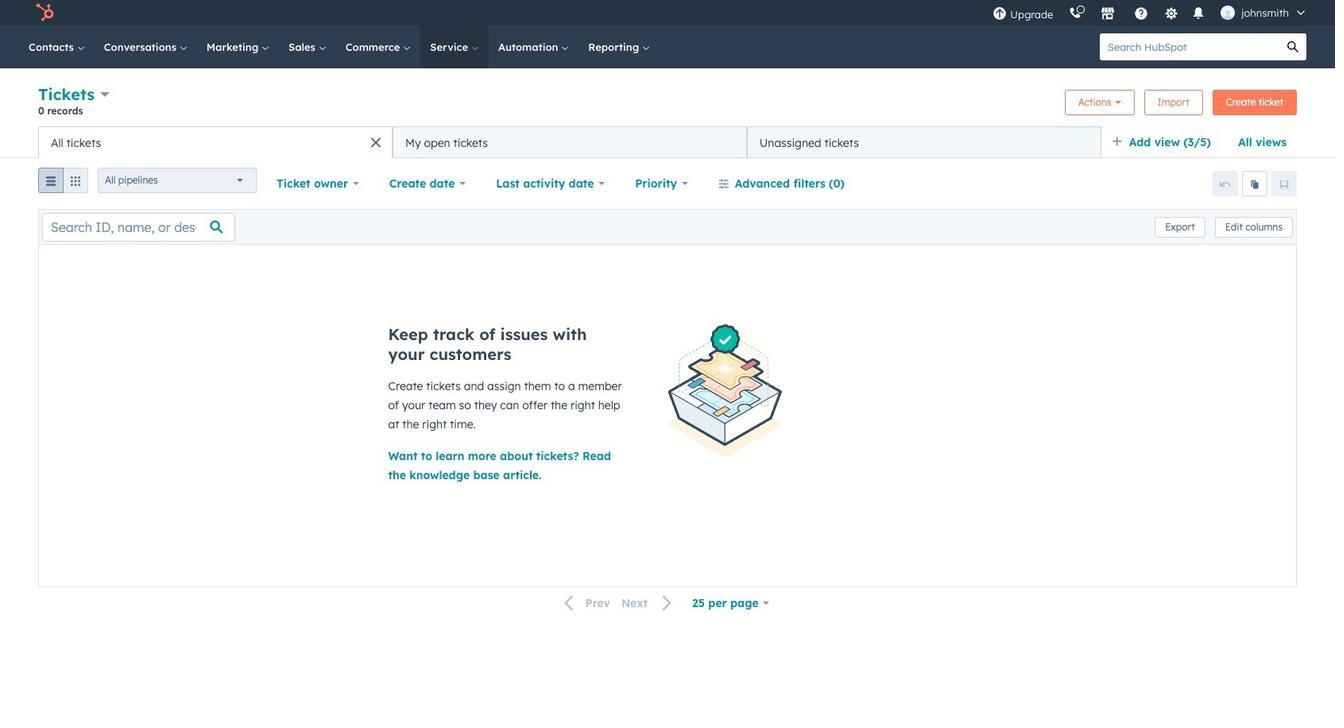 Task type: vqa. For each thing, say whether or not it's contained in the screenshot.
the leftmost USER
no



Task type: describe. For each thing, give the bounding box(es) containing it.
Search HubSpot search field
[[1100, 33, 1280, 60]]

pagination navigation
[[555, 593, 682, 614]]



Task type: locate. For each thing, give the bounding box(es) containing it.
Search ID, name, or description search field
[[42, 213, 235, 241]]

menu
[[985, 0, 1316, 25]]

banner
[[38, 83, 1297, 126]]

john smith image
[[1221, 6, 1236, 20]]

marketplaces image
[[1101, 7, 1116, 21]]

group
[[38, 168, 88, 200]]



